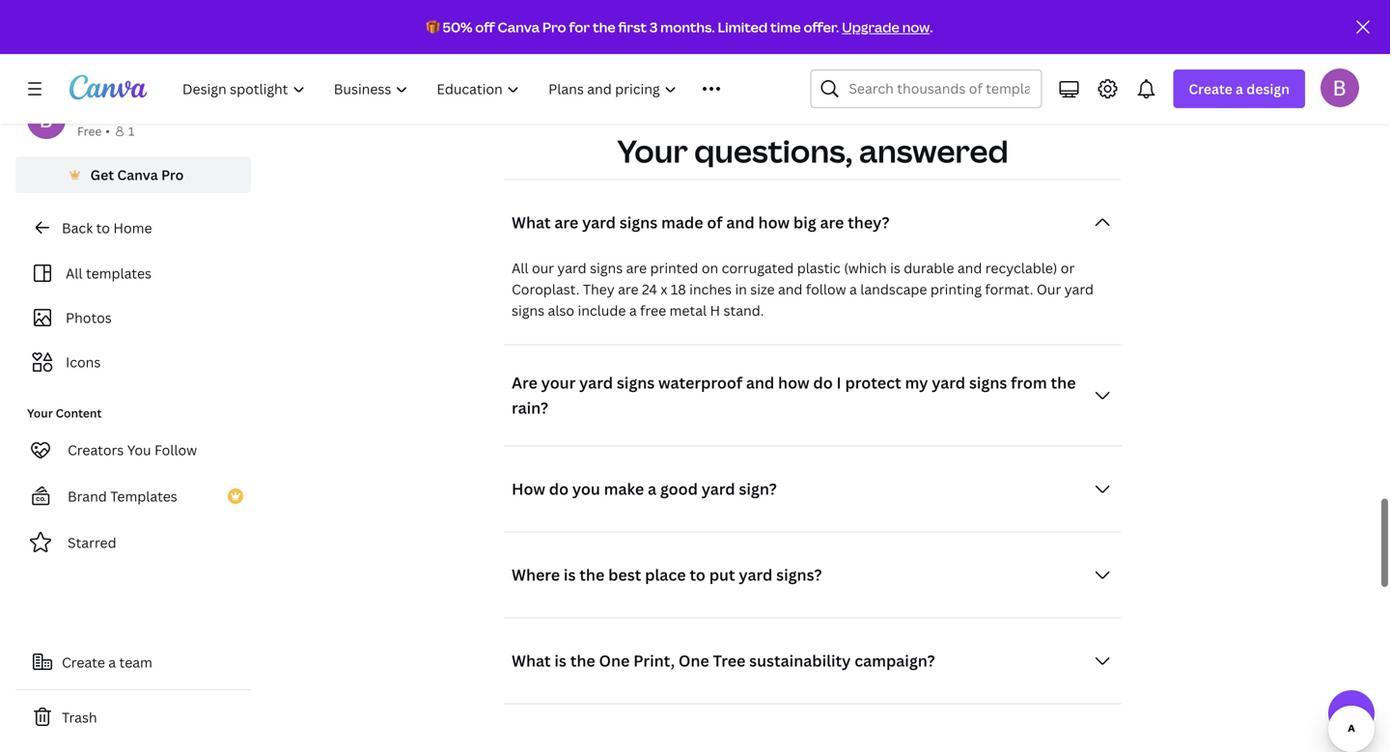 Task type: describe. For each thing, give the bounding box(es) containing it.
are up coroplast.
[[555, 212, 579, 233]]

yard right good
[[702, 479, 735, 499]]

recyclable)
[[986, 259, 1058, 277]]

creators you follow link
[[15, 431, 251, 469]]

create for create a team
[[62, 653, 105, 672]]

templates
[[110, 487, 177, 505]]

tree
[[713, 650, 746, 671]]

your content
[[27, 405, 102, 421]]

starred
[[68, 533, 116, 552]]

follow
[[806, 280, 846, 299]]

where is the best place to put yard signs? button
[[504, 556, 1122, 594]]

made
[[661, 212, 703, 233]]

printed
[[650, 259, 698, 277]]

of
[[707, 212, 723, 233]]

follow
[[154, 441, 197, 459]]

a down '(which'
[[850, 280, 857, 299]]

questions,
[[694, 130, 853, 172]]

plastic
[[797, 259, 841, 277]]

a left free
[[629, 301, 637, 320]]

you
[[127, 441, 151, 459]]

is for what is the one print, one tree sustainability campaign?
[[555, 650, 567, 671]]

signs for your
[[617, 372, 655, 393]]

•
[[105, 123, 110, 139]]

our
[[1037, 280, 1061, 299]]

first
[[618, 18, 647, 36]]

0 vertical spatial pro
[[543, 18, 566, 36]]

create a team button
[[15, 643, 251, 682]]

yard right our
[[558, 259, 587, 277]]

🎁 50% off canva pro for the first 3 months. limited time offer. upgrade now .
[[426, 18, 933, 36]]

create a design
[[1189, 80, 1290, 98]]

stand.
[[724, 301, 764, 320]]

sustainability
[[749, 650, 851, 671]]

now
[[902, 18, 930, 36]]

big
[[794, 212, 817, 233]]

are left 24
[[618, 280, 639, 299]]

your for your questions, answered
[[617, 130, 688, 172]]

50%
[[443, 18, 473, 36]]

signs for our
[[590, 259, 623, 277]]

how do you make a good yard sign? button
[[504, 470, 1122, 509]]

create for create a design
[[1189, 80, 1233, 98]]

are
[[512, 372, 538, 393]]

they
[[583, 280, 615, 299]]

canva inside button
[[117, 166, 158, 184]]

off
[[475, 18, 495, 36]]

yard right your
[[579, 372, 613, 393]]

your questions, answered
[[617, 130, 1009, 172]]

design
[[1247, 80, 1290, 98]]

icons link
[[27, 344, 239, 380]]

home
[[113, 219, 152, 237]]

and right size
[[778, 280, 803, 299]]

the right for on the top of the page
[[593, 18, 616, 36]]

print,
[[634, 650, 675, 671]]

rain?
[[512, 398, 548, 418]]

create a team
[[62, 653, 152, 672]]

all our yard signs are printed on corrugated plastic (which is durable and recyclable) or coroplast. they are 24 x 18 inches in size and follow a landscape printing format. our yard signs also include a free metal h stand.
[[512, 259, 1094, 320]]

our
[[532, 259, 554, 277]]

upgrade
[[842, 18, 900, 36]]

place
[[645, 565, 686, 585]]

or
[[1061, 259, 1075, 277]]

what for what are yard signs made of and how big are they?
[[512, 212, 551, 233]]

signs left from
[[969, 372, 1007, 393]]

back to home link
[[15, 209, 251, 247]]

you
[[572, 479, 600, 499]]

🎁
[[426, 18, 440, 36]]

put
[[709, 565, 735, 585]]

photos
[[66, 308, 112, 327]]

trash link
[[15, 698, 251, 737]]

is for where is the best place to put yard signs?
[[564, 565, 576, 585]]

get canva pro
[[90, 166, 184, 184]]

answered
[[859, 130, 1009, 172]]

and up printing
[[958, 259, 982, 277]]

is inside all our yard signs are printed on corrugated plastic (which is durable and recyclable) or coroplast. they are 24 x 18 inches in size and follow a landscape printing format. our yard signs also include a free metal h stand.
[[890, 259, 901, 277]]

best
[[608, 565, 641, 585]]

also
[[548, 301, 575, 320]]

team
[[119, 653, 152, 672]]

make
[[604, 479, 644, 499]]

include
[[578, 301, 626, 320]]

time
[[771, 18, 801, 36]]

sign?
[[739, 479, 777, 499]]

photos link
[[27, 299, 239, 336]]

1
[[128, 123, 134, 139]]

yard down or
[[1065, 280, 1094, 299]]

what for what is the one print, one tree sustainability campaign?
[[512, 650, 551, 671]]

from
[[1011, 372, 1047, 393]]

a inside how do you make a good yard sign? dropdown button
[[648, 479, 657, 499]]

metal
[[670, 301, 707, 320]]

yard inside "dropdown button"
[[582, 212, 616, 233]]

brand
[[68, 487, 107, 505]]

x
[[661, 280, 668, 299]]



Task type: vqa. For each thing, say whether or not it's contained in the screenshot.
the 3 at top
yes



Task type: locate. For each thing, give the bounding box(es) containing it.
to right back
[[96, 219, 110, 237]]

trash
[[62, 708, 97, 727]]

(which
[[844, 259, 887, 277]]

format.
[[985, 280, 1034, 299]]

one left print,
[[599, 650, 630, 671]]

create left design
[[1189, 80, 1233, 98]]

1 vertical spatial pro
[[161, 166, 184, 184]]

the inside are your yard signs waterproof and how do i protect my yard signs from the rain?
[[1051, 372, 1076, 393]]

signs left waterproof
[[617, 372, 655, 393]]

all for all our yard signs are printed on corrugated plastic (which is durable and recyclable) or coroplast. they are 24 x 18 inches in size and follow a landscape printing format. our yard signs also include a free metal h stand.
[[512, 259, 529, 277]]

0 horizontal spatial create
[[62, 653, 105, 672]]

do inside are your yard signs waterproof and how do i protect my yard signs from the rain?
[[813, 372, 833, 393]]

a
[[1236, 80, 1244, 98], [850, 280, 857, 299], [629, 301, 637, 320], [648, 479, 657, 499], [108, 653, 116, 672]]

signs for are
[[620, 212, 658, 233]]

yard right 'my'
[[932, 372, 966, 393]]

1 horizontal spatial pro
[[543, 18, 566, 36]]

are
[[555, 212, 579, 233], [820, 212, 844, 233], [626, 259, 647, 277], [618, 280, 639, 299]]

a left good
[[648, 479, 657, 499]]

pro
[[543, 18, 566, 36], [161, 166, 184, 184]]

what inside what are yard signs made of and how big are they? "dropdown button"
[[512, 212, 551, 233]]

signs up they
[[590, 259, 623, 277]]

1 vertical spatial canva
[[117, 166, 158, 184]]

1 vertical spatial your
[[27, 405, 53, 421]]

0 vertical spatial do
[[813, 372, 833, 393]]

0 horizontal spatial to
[[96, 219, 110, 237]]

canva right get
[[117, 166, 158, 184]]

how to design and print your yards sign image
[[799, 0, 1390, 36]]

how
[[512, 479, 545, 499]]

creators
[[68, 441, 124, 459]]

a inside the create a team button
[[108, 653, 116, 672]]

are right big
[[820, 212, 844, 233]]

1 vertical spatial to
[[690, 565, 706, 585]]

signs left the made
[[620, 212, 658, 233]]

1 horizontal spatial canva
[[498, 18, 540, 36]]

pro left for on the top of the page
[[543, 18, 566, 36]]

how left i
[[778, 372, 810, 393]]

and right of
[[726, 212, 755, 233]]

how do you make a good yard sign?
[[512, 479, 777, 499]]

pro inside button
[[161, 166, 184, 184]]

protect
[[845, 372, 901, 393]]

0 vertical spatial canva
[[498, 18, 540, 36]]

create
[[1189, 80, 1233, 98], [62, 653, 105, 672]]

1 horizontal spatial one
[[679, 650, 709, 671]]

1 vertical spatial what
[[512, 650, 551, 671]]

what is the one print, one tree sustainability campaign? button
[[504, 642, 1122, 680]]

i
[[837, 372, 842, 393]]

2 vertical spatial is
[[555, 650, 567, 671]]

is up landscape
[[890, 259, 901, 277]]

yard right put
[[739, 565, 773, 585]]

0 vertical spatial your
[[617, 130, 688, 172]]

limited
[[718, 18, 768, 36]]

1 vertical spatial do
[[549, 479, 569, 499]]

and
[[726, 212, 755, 233], [958, 259, 982, 277], [778, 280, 803, 299], [746, 372, 775, 393]]

get canva pro button
[[15, 156, 251, 193]]

starred link
[[15, 523, 251, 562]]

canva
[[498, 18, 540, 36], [117, 166, 158, 184]]

1 vertical spatial is
[[564, 565, 576, 585]]

icons
[[66, 353, 101, 371]]

content
[[56, 405, 102, 421]]

top level navigation element
[[170, 70, 764, 108], [170, 70, 764, 108]]

for
[[569, 18, 590, 36]]

24
[[642, 280, 657, 299]]

is right where
[[564, 565, 576, 585]]

the left best at bottom
[[580, 565, 605, 585]]

your
[[541, 372, 576, 393]]

free
[[640, 301, 666, 320]]

coroplast.
[[512, 280, 580, 299]]

waterproof
[[659, 372, 743, 393]]

and inside are your yard signs waterproof and how do i protect my yard signs from the rain?
[[746, 372, 775, 393]]

offer.
[[804, 18, 839, 36]]

0 vertical spatial how
[[758, 212, 790, 233]]

0 horizontal spatial your
[[27, 405, 53, 421]]

3
[[650, 18, 658, 36]]

1 horizontal spatial your
[[617, 130, 688, 172]]

on
[[702, 259, 718, 277]]

one left the "tree" at the bottom right of page
[[679, 650, 709, 671]]

brand templates link
[[15, 477, 251, 516]]

how
[[758, 212, 790, 233], [778, 372, 810, 393]]

your for your content
[[27, 405, 53, 421]]

your up the made
[[617, 130, 688, 172]]

months.
[[661, 18, 715, 36]]

they?
[[848, 212, 890, 233]]

yard up they
[[582, 212, 616, 233]]

1 one from the left
[[599, 650, 630, 671]]

yard
[[582, 212, 616, 233], [558, 259, 587, 277], [1065, 280, 1094, 299], [579, 372, 613, 393], [932, 372, 966, 393], [702, 479, 735, 499], [739, 565, 773, 585]]

2 what from the top
[[512, 650, 551, 671]]

good
[[660, 479, 698, 499]]

printing
[[931, 280, 982, 299]]

how left big
[[758, 212, 790, 233]]

0 horizontal spatial pro
[[161, 166, 184, 184]]

a left team
[[108, 653, 116, 672]]

to inside dropdown button
[[690, 565, 706, 585]]

bob builder image
[[1321, 68, 1359, 107]]

how inside "dropdown button"
[[758, 212, 790, 233]]

all inside all our yard signs are printed on corrugated plastic (which is durable and recyclable) or coroplast. they are 24 x 18 inches in size and follow a landscape printing format. our yard signs also include a free metal h stand.
[[512, 259, 529, 277]]

templates
[[86, 264, 152, 282]]

do
[[813, 372, 833, 393], [549, 479, 569, 499]]

1 horizontal spatial all
[[512, 259, 529, 277]]

a inside create a design dropdown button
[[1236, 80, 1244, 98]]

what up our
[[512, 212, 551, 233]]

create a design button
[[1173, 70, 1305, 108]]

free •
[[77, 123, 110, 139]]

how inside are your yard signs waterproof and how do i protect my yard signs from the rain?
[[778, 372, 810, 393]]

to left put
[[690, 565, 706, 585]]

what inside what is the one print, one tree sustainability campaign? dropdown button
[[512, 650, 551, 671]]

1 vertical spatial how
[[778, 372, 810, 393]]

create inside dropdown button
[[1189, 80, 1233, 98]]

campaign?
[[855, 650, 935, 671]]

your left the content
[[27, 405, 53, 421]]

1 vertical spatial create
[[62, 653, 105, 672]]

h
[[710, 301, 720, 320]]

1 horizontal spatial to
[[690, 565, 706, 585]]

the left print,
[[570, 650, 595, 671]]

do left i
[[813, 372, 833, 393]]

the
[[593, 18, 616, 36], [1051, 372, 1076, 393], [580, 565, 605, 585], [570, 650, 595, 671]]

back to home
[[62, 219, 152, 237]]

1 what from the top
[[512, 212, 551, 233]]

and right waterproof
[[746, 372, 775, 393]]

1 horizontal spatial do
[[813, 372, 833, 393]]

my
[[905, 372, 928, 393]]

in
[[735, 280, 747, 299]]

0 horizontal spatial one
[[599, 650, 630, 671]]

where is the best place to put yard signs?
[[512, 565, 822, 585]]

the right from
[[1051, 372, 1076, 393]]

to
[[96, 219, 110, 237], [690, 565, 706, 585]]

what are yard signs made of and how big are they? button
[[504, 203, 1122, 242]]

back
[[62, 219, 93, 237]]

a left design
[[1236, 80, 1244, 98]]

free
[[77, 123, 102, 139]]

creators you follow
[[68, 441, 197, 459]]

and inside what are yard signs made of and how big are they? "dropdown button"
[[726, 212, 755, 233]]

all left templates
[[66, 264, 83, 282]]

1 horizontal spatial create
[[1189, 80, 1233, 98]]

corrugated
[[722, 259, 794, 277]]

2 one from the left
[[679, 650, 709, 671]]

signs inside "dropdown button"
[[620, 212, 658, 233]]

the inside dropdown button
[[580, 565, 605, 585]]

0 horizontal spatial all
[[66, 264, 83, 282]]

0 horizontal spatial canva
[[117, 166, 158, 184]]

create left team
[[62, 653, 105, 672]]

brand templates
[[68, 487, 177, 505]]

all templates
[[66, 264, 152, 282]]

canva right off
[[498, 18, 540, 36]]

is inside dropdown button
[[564, 565, 576, 585]]

is inside dropdown button
[[555, 650, 567, 671]]

are your yard signs waterproof and how do i protect my yard signs from the rain?
[[512, 372, 1076, 418]]

signs?
[[776, 565, 822, 585]]

0 vertical spatial is
[[890, 259, 901, 277]]

upgrade now button
[[842, 18, 930, 36]]

create inside button
[[62, 653, 105, 672]]

0 vertical spatial to
[[96, 219, 110, 237]]

pro up back to home link
[[161, 166, 184, 184]]

Search search field
[[849, 70, 1030, 107]]

is
[[890, 259, 901, 277], [564, 565, 576, 585], [555, 650, 567, 671]]

what down where
[[512, 650, 551, 671]]

0 vertical spatial what
[[512, 212, 551, 233]]

all for all templates
[[66, 264, 83, 282]]

all left our
[[512, 259, 529, 277]]

None search field
[[810, 70, 1042, 108]]

where
[[512, 565, 560, 585]]

inches
[[689, 280, 732, 299]]

0 horizontal spatial do
[[549, 479, 569, 499]]

do left you at the left of page
[[549, 479, 569, 499]]

are up 24
[[626, 259, 647, 277]]

0 vertical spatial create
[[1189, 80, 1233, 98]]

signs down coroplast.
[[512, 301, 545, 320]]

is down where
[[555, 650, 567, 671]]

do inside dropdown button
[[549, 479, 569, 499]]

what is the one print, one tree sustainability campaign?
[[512, 650, 935, 671]]



